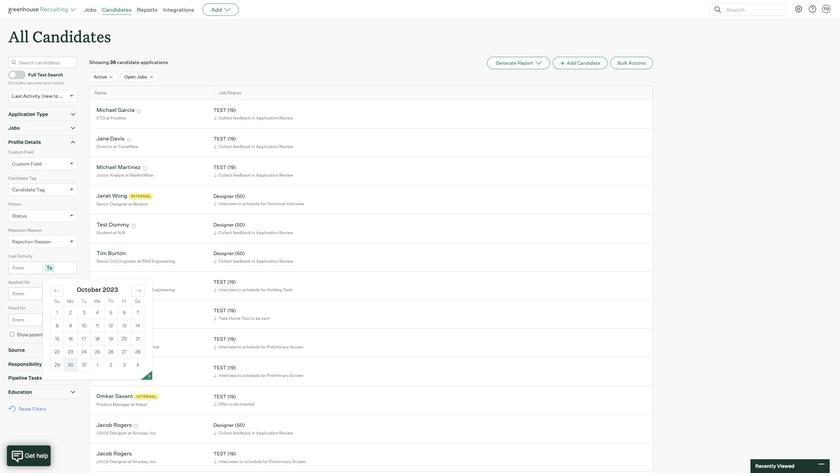 Task type: locate. For each thing, give the bounding box(es) containing it.
anyway, down ux/ui designer at anyway, inc.
[[133, 459, 149, 465]]

civil up th
[[110, 287, 118, 293]]

interview to schedule for preliminary screen link
[[213, 344, 306, 351], [213, 373, 306, 379]]

student at n/a
[[97, 230, 125, 235]]

2 (19) from the top
[[228, 136, 236, 142]]

designer (50) collect feedback in application review down interview to schedule for technical interview link
[[214, 222, 293, 235]]

3 collect feedback in application review link from the top
[[213, 172, 295, 179]]

2023
[[103, 286, 118, 294]]

to for product manager at adept
[[229, 402, 233, 407]]

3 test (19) collect feedback in application review from the top
[[214, 165, 293, 178]]

miller inside "linda miller head of marketing at designhub"
[[112, 336, 127, 343]]

2 feedback from the top
[[233, 144, 251, 149]]

6 test from the top
[[214, 337, 226, 342]]

to for sales rep at marketwise
[[238, 373, 242, 378]]

last down (includes
[[12, 93, 22, 99]]

2 senior from the top
[[97, 259, 109, 264]]

0 vertical spatial miller
[[112, 336, 127, 343]]

1 test from the top
[[214, 107, 226, 113]]

at inside jacob rogers ux/ui designer at anyway, inc.
[[128, 459, 132, 465]]

test inside test (19) take home test to be sent
[[242, 316, 250, 321]]

9 test from the top
[[214, 451, 226, 457]]

rogers up ux/ui designer at anyway, inc.
[[113, 422, 132, 429]]

4 feedback from the top
[[233, 230, 251, 235]]

civil down tim burton link
[[110, 259, 118, 264]]

1 rsa from the top
[[142, 259, 151, 264]]

jacob rogers link up ux/ui designer at anyway, inc.
[[97, 422, 132, 430]]

1 rogers from the top
[[113, 422, 132, 429]]

miller down 27 button
[[118, 365, 132, 371]]

tag down custom field element
[[29, 176, 36, 181]]

jobs left candidates link
[[84, 6, 97, 13]]

engineering for test (19)
[[152, 287, 175, 293]]

inc.
[[150, 431, 157, 436], [150, 459, 157, 465]]

schedule for jacob rogers
[[245, 459, 262, 465]]

in
[[252, 115, 255, 121], [252, 144, 255, 149], [252, 173, 255, 178], [252, 230, 255, 235], [252, 259, 255, 264], [252, 431, 255, 436]]

to for hired on
[[47, 317, 52, 323]]

0 vertical spatial manager
[[121, 316, 138, 321]]

9 (19) from the top
[[228, 451, 236, 457]]

2 vertical spatial engineering
[[97, 316, 120, 321]]

internal for omkar savant
[[137, 395, 157, 400]]

wong
[[112, 193, 127, 199]]

27
[[122, 349, 127, 355]]

3 in from the top
[[252, 173, 255, 178]]

reason
[[27, 228, 42, 233], [34, 239, 51, 245]]

1 vertical spatial add
[[567, 60, 577, 66]]

0 vertical spatial 2
[[69, 310, 72, 316]]

add for add candidate
[[567, 60, 577, 66]]

2 anyway, from the top
[[133, 459, 149, 465]]

1 vertical spatial last
[[8, 254, 17, 259]]

schedule inside test (19) interview to schedule for holding tank
[[242, 287, 260, 293]]

feedback for dummy
[[233, 230, 251, 235]]

0 horizontal spatial 1
[[56, 310, 58, 316]]

3 button down 27 button
[[118, 359, 131, 372]]

applied on
[[8, 280, 30, 285]]

in for test dummy
[[252, 230, 255, 235]]

1 vertical spatial jacob
[[97, 451, 112, 458]]

1 vertical spatial activity
[[18, 254, 33, 259]]

cto at foodies
[[97, 115, 126, 121]]

2 collect feedback in application review link from the top
[[213, 143, 295, 150]]

michael martinez
[[97, 164, 141, 171]]

jacob for jacob rogers ux/ui designer at anyway, inc.
[[97, 451, 112, 458]]

1 (50) from the top
[[235, 193, 245, 199]]

jacob rogers link down ux/ui designer at anyway, inc.
[[97, 451, 132, 459]]

candidates down jobs link
[[32, 26, 111, 47]]

from down hired on
[[12, 317, 24, 323]]

test for sales rep at marketwise
[[214, 365, 226, 371]]

2 tim burton senior civil engineer at rsa engineering from the top
[[97, 279, 175, 293]]

21 button
[[131, 333, 144, 345]]

0 horizontal spatial 2
[[69, 310, 72, 316]]

4 (50) from the top
[[235, 423, 245, 429]]

we
[[94, 299, 101, 304]]

3 button down tu
[[78, 307, 91, 319]]

1 vertical spatial custom
[[12, 161, 30, 167]]

1 vertical spatial 2
[[110, 363, 112, 368]]

be left created
[[234, 402, 239, 407]]

status up rejection reason element
[[12, 213, 27, 219]]

1 horizontal spatial 1 button
[[91, 359, 104, 372]]

manager inside zach brock engineering manager
[[121, 316, 138, 321]]

to up show potential duplicates in the bottom of the page
[[47, 317, 52, 323]]

on for applied on
[[24, 280, 30, 285]]

1 vertical spatial jobs
[[137, 74, 147, 80]]

2 button up rep
[[104, 359, 118, 372]]

0 vertical spatial on
[[24, 280, 30, 285]]

test inside test (19) offer to be created
[[214, 394, 226, 400]]

3 michael from the top
[[97, 365, 117, 371]]

0 vertical spatial 4 button
[[91, 307, 104, 319]]

rogers down ux/ui designer at anyway, inc.
[[113, 451, 132, 458]]

travelnow
[[118, 144, 139, 149]]

2 burton from the top
[[108, 279, 126, 286]]

9
[[69, 323, 72, 329]]

candidate tag up status element
[[12, 187, 45, 193]]

(19) for product manager at adept
[[228, 394, 236, 400]]

candidate up status element
[[12, 187, 35, 193]]

michael up the cto at foodies
[[97, 107, 117, 114]]

on right applied
[[24, 280, 30, 285]]

2 vertical spatial preliminary
[[269, 459, 291, 465]]

2 jacob from the top
[[97, 451, 112, 458]]

rsa
[[142, 259, 151, 264], [142, 287, 151, 293]]

2
[[69, 310, 72, 316], [110, 363, 112, 368]]

1 (19) from the top
[[228, 107, 236, 113]]

rejection reason down status element
[[8, 228, 42, 233]]

2 down mo
[[69, 310, 72, 316]]

2 (50) from the top
[[235, 222, 245, 228]]

interview for tim
[[219, 287, 237, 293]]

jobs up 'profile'
[[8, 125, 20, 131]]

profile details
[[8, 139, 41, 145]]

engineer up fr at the left bottom of the page
[[119, 287, 137, 293]]

at down ux/ui designer at anyway, inc.
[[128, 459, 132, 465]]

jacob rogers link
[[97, 422, 132, 430], [97, 451, 132, 459]]

interview inside test (19) interview to schedule for holding tank
[[219, 287, 237, 293]]

6 collect feedback in application review link from the top
[[213, 430, 295, 437]]

test up student
[[97, 221, 108, 228]]

(19) for director at travelnow
[[228, 136, 236, 142]]

0 vertical spatial to
[[47, 265, 52, 271]]

at left modern
[[128, 202, 132, 207]]

last up applied
[[8, 254, 17, 259]]

Show potential duplicates checkbox
[[10, 332, 14, 337]]

designer (50) collect feedback in application review up test (19) interview to schedule for holding tank
[[214, 251, 293, 264]]

rsa for test (19)
[[142, 287, 151, 293]]

feedback for martinez
[[233, 173, 251, 178]]

2 from from the top
[[12, 291, 24, 297]]

1 collect feedback in application review link from the top
[[213, 115, 295, 121]]

candidate left the bulk
[[578, 60, 601, 66]]

(19) for head of marketing at designhub
[[228, 337, 236, 342]]

0 vertical spatial inc.
[[150, 431, 157, 436]]

3 senior from the top
[[97, 287, 109, 293]]

1 vertical spatial tag
[[36, 187, 45, 193]]

4 button down we
[[91, 307, 104, 319]]

engineer down tim burton link
[[119, 259, 137, 264]]

1 jacob from the top
[[97, 422, 112, 429]]

2 inc. from the top
[[150, 459, 157, 465]]

1 vertical spatial marketwise
[[121, 373, 144, 378]]

test
[[214, 107, 226, 113], [214, 136, 226, 142], [214, 165, 226, 170], [214, 279, 226, 285], [214, 308, 226, 314], [214, 337, 226, 342], [214, 365, 226, 371], [214, 394, 226, 400], [214, 451, 226, 457]]

3 feedback from the top
[[233, 173, 251, 178]]

source
[[8, 348, 25, 353]]

test for cto at foodies
[[214, 107, 226, 113]]

preliminary for michael miller
[[267, 373, 289, 378]]

to inside designer (50) interview to schedule for technical interview
[[238, 201, 242, 207]]

1 vertical spatial test (19) collect feedback in application review
[[214, 136, 293, 149]]

1 vertical spatial candidates
[[32, 26, 111, 47]]

at right rep
[[117, 373, 120, 378]]

3 to from the top
[[47, 317, 52, 323]]

30
[[68, 363, 74, 368]]

tim burton senior civil engineer at rsa engineering down n/a
[[97, 250, 175, 264]]

1 for rightmost 1 button
[[97, 363, 98, 368]]

4 test from the top
[[214, 279, 226, 285]]

2 vertical spatial designer (50) collect feedback in application review
[[214, 423, 293, 436]]

0 vertical spatial tim
[[97, 250, 107, 257]]

open
[[125, 74, 136, 80]]

1 engineer from the top
[[119, 259, 137, 264]]

be left sent
[[256, 316, 261, 321]]

jane
[[97, 135, 109, 142]]

5 review from the top
[[279, 259, 293, 264]]

1 up sales on the left of the page
[[97, 363, 98, 368]]

1 interview to schedule for preliminary screen link from the top
[[213, 344, 306, 351]]

1 vertical spatial inc.
[[150, 459, 157, 465]]

0 vertical spatial jacob
[[97, 422, 112, 429]]

jacob down product
[[97, 422, 112, 429]]

rejection reason element
[[8, 227, 77, 253]]

(19) inside test (19) interview to schedule for holding tank
[[228, 279, 236, 285]]

jobs right open
[[137, 74, 147, 80]]

3 button
[[78, 307, 91, 319], [118, 359, 131, 372]]

0 vertical spatial candidate tag
[[8, 176, 36, 181]]

review
[[279, 115, 293, 121], [279, 144, 293, 149], [279, 173, 293, 178], [279, 230, 293, 235], [279, 259, 293, 264], [279, 431, 293, 436]]

2 interview to schedule for preliminary screen link from the top
[[213, 373, 306, 379]]

text
[[37, 72, 47, 78]]

4 in from the top
[[252, 230, 255, 235]]

3 test from the top
[[214, 165, 226, 170]]

2 vertical spatial michael
[[97, 365, 117, 371]]

2 tim from the top
[[97, 279, 107, 286]]

5 (19) from the top
[[228, 308, 236, 314]]

activity down resumes
[[23, 93, 40, 99]]

michael up the junior
[[97, 164, 117, 171]]

to for senior designer at modern
[[238, 201, 242, 207]]

1 vertical spatial be
[[234, 402, 239, 407]]

review for jacob rogers
[[279, 431, 293, 436]]

1 vertical spatial 4
[[136, 363, 139, 368]]

feedback for rogers
[[233, 431, 251, 436]]

(19) inside test (19) interviews to schedule for preliminary screen
[[228, 451, 236, 457]]

burton down n/a
[[108, 250, 126, 257]]

in for michael garcia
[[252, 115, 255, 121]]

(19) inside test (19) offer to be created
[[228, 394, 236, 400]]

for inside test (19) interviews to schedule for preliminary screen
[[263, 459, 268, 465]]

rejection
[[8, 228, 27, 233], [12, 239, 33, 245]]

1 horizontal spatial jobs
[[84, 6, 97, 13]]

1 designer (50) collect feedback in application review from the top
[[214, 222, 293, 235]]

rejection reason up last activity at bottom left
[[12, 239, 51, 245]]

miller inside michael miller sales rep at marketwise
[[118, 365, 132, 371]]

jane davis link
[[97, 135, 125, 143]]

rsa for designer (50)
[[142, 259, 151, 264]]

0 horizontal spatial 1 button
[[51, 307, 64, 319]]

name
[[95, 90, 107, 95]]

custom field element
[[8, 149, 77, 175]]

0 vertical spatial michael
[[97, 107, 117, 114]]

1 tim from the top
[[97, 250, 107, 257]]

custom down 'profile'
[[8, 150, 23, 155]]

7 (19) from the top
[[228, 365, 236, 371]]

0 vertical spatial 1
[[56, 310, 58, 316]]

0 vertical spatial anyway,
[[133, 431, 149, 436]]

1 vertical spatial preliminary
[[267, 373, 289, 378]]

0 vertical spatial test
[[97, 221, 108, 228]]

0 vertical spatial senior
[[97, 202, 109, 207]]

anyway, inside jacob rogers ux/ui designer at anyway, inc.
[[133, 459, 149, 465]]

4 down we
[[96, 310, 99, 316]]

candidate down custom field element
[[8, 176, 28, 181]]

michael
[[97, 107, 117, 114], [97, 164, 117, 171], [97, 365, 117, 371]]

interview to schedule for preliminary screen link down sent
[[213, 344, 306, 351]]

2 review from the top
[[279, 144, 293, 149]]

2 vertical spatial test (19) collect feedback in application review
[[214, 165, 293, 178]]

1 vertical spatial senior
[[97, 259, 109, 264]]

jobs link
[[84, 6, 97, 13]]

from down applied on
[[12, 291, 24, 297]]

4 (19) from the top
[[228, 279, 236, 285]]

at down davis
[[113, 144, 117, 149]]

internal up adept
[[137, 395, 157, 400]]

2 test (19) collect feedback in application review from the top
[[214, 136, 293, 149]]

marketwise down michael martinez has been in application review for more than 5 days icon
[[130, 173, 153, 178]]

internal
[[131, 194, 151, 199], [137, 395, 157, 400]]

0 vertical spatial 3
[[83, 310, 85, 316]]

0 vertical spatial 2 button
[[64, 307, 77, 319]]

1 michael from the top
[[97, 107, 117, 114]]

31
[[82, 363, 86, 368]]

0 vertical spatial field
[[24, 150, 34, 155]]

michael martinez has been in application review for more than 5 days image
[[142, 167, 148, 171]]

6 collect from the top
[[219, 431, 232, 436]]

engineer for designer (50)
[[119, 259, 137, 264]]

0 horizontal spatial add
[[211, 6, 222, 13]]

1 vertical spatial rsa
[[142, 287, 151, 293]]

from down last activity at bottom left
[[12, 265, 24, 271]]

custom
[[8, 150, 23, 155], [12, 161, 30, 167]]

(50) for janet wong
[[235, 193, 245, 199]]

interview for michael
[[219, 373, 237, 378]]

feedback for garcia
[[233, 115, 251, 121]]

(19) for senior civil engineer at rsa engineering
[[228, 279, 236, 285]]

reports link
[[137, 6, 158, 13]]

jacob down 'jacob rogers'
[[97, 451, 112, 458]]

generate report button
[[488, 57, 551, 69]]

0 horizontal spatial be
[[234, 402, 239, 407]]

2 michael from the top
[[97, 164, 117, 171]]

1 vertical spatial on
[[20, 306, 25, 311]]

collect for jacob rogers
[[219, 431, 232, 436]]

30 button
[[64, 359, 77, 372]]

1 tim burton senior civil engineer at rsa engineering from the top
[[97, 250, 175, 264]]

1 down su
[[56, 310, 58, 316]]

4 button down 28 button
[[131, 359, 145, 372]]

3 review from the top
[[279, 173, 293, 178]]

(50) for test dummy
[[235, 222, 245, 228]]

1 vertical spatial tim
[[97, 279, 107, 286]]

collect
[[219, 115, 232, 121], [219, 144, 232, 149], [219, 173, 232, 178], [219, 230, 232, 235], [219, 259, 232, 264], [219, 431, 232, 436]]

profile
[[8, 139, 24, 145]]

0 vertical spatial internal
[[131, 194, 151, 199]]

1 vertical spatial 4 button
[[131, 359, 145, 372]]

6 in from the top
[[252, 431, 255, 436]]

2 up rep
[[110, 363, 112, 368]]

preliminary for linda miller
[[267, 345, 289, 350]]

0 vertical spatial designer (50) collect feedback in application review
[[214, 222, 293, 235]]

test for engineering manager
[[214, 308, 226, 314]]

at down 'jacob rogers'
[[128, 431, 132, 436]]

1 button down su
[[51, 307, 64, 319]]

senior up we
[[97, 287, 109, 293]]

1 test (19) interview to schedule for preliminary screen from the top
[[214, 337, 304, 350]]

anyway, down jacob rogers has been in application review for more than 5 days image
[[133, 431, 149, 436]]

mo
[[67, 299, 74, 304]]

to left move backward to switch to the previous month. image on the left
[[47, 291, 52, 297]]

(50)
[[235, 193, 245, 199], [235, 222, 245, 228], [235, 251, 245, 257], [235, 423, 245, 429]]

senior down tim burton link
[[97, 259, 109, 264]]

1 burton from the top
[[108, 250, 126, 257]]

michael miller link
[[97, 365, 132, 372]]

offer to be created link
[[213, 401, 256, 408]]

5 test from the top
[[214, 308, 226, 314]]

tim up october 2023
[[97, 279, 107, 286]]

7 test from the top
[[214, 365, 226, 371]]

schedule left holding
[[242, 287, 260, 293]]

(19) for engineering manager
[[228, 308, 236, 314]]

3 designer (50) collect feedback in application review from the top
[[214, 423, 293, 436]]

to inside test (19) offer to be created
[[229, 402, 233, 407]]

add inside popup button
[[211, 6, 222, 13]]

manager down 6
[[121, 316, 138, 321]]

rogers inside jacob rogers ux/ui designer at anyway, inc.
[[113, 451, 132, 458]]

1 to from the top
[[47, 265, 52, 271]]

2 civil from the top
[[110, 287, 118, 293]]

screen for linda miller
[[290, 345, 304, 350]]

designhub
[[138, 345, 160, 350]]

internal up modern
[[131, 194, 151, 199]]

for
[[261, 201, 266, 207], [261, 287, 266, 293], [261, 345, 266, 350], [261, 373, 266, 378], [263, 459, 268, 465]]

0 vertical spatial be
[[256, 316, 261, 321]]

senior down "janet"
[[97, 202, 109, 207]]

cto
[[97, 115, 105, 121]]

4 collect from the top
[[219, 230, 232, 235]]

jacob for jacob rogers
[[97, 422, 112, 429]]

michael inside michael miller sales rep at marketwise
[[97, 365, 117, 371]]

omkar
[[97, 393, 114, 400]]

2 for the left 2 button
[[69, 310, 72, 316]]

schedule down 'take home test to be sent' link
[[242, 345, 260, 350]]

0 vertical spatial custom
[[8, 150, 23, 155]]

to inside test (19) interview to schedule for holding tank
[[238, 287, 242, 293]]

candidate tag
[[8, 176, 36, 181], [12, 187, 45, 193]]

(19) inside test (19) take home test to be sent
[[228, 308, 236, 314]]

3 down 27 button
[[123, 363, 126, 368]]

miller
[[112, 336, 127, 343], [118, 365, 132, 371]]

26 button
[[104, 346, 118, 359]]

activity down rejection reason element
[[18, 254, 33, 259]]

test inside test (19) interview to schedule for holding tank
[[214, 279, 226, 285]]

recently viewed
[[756, 464, 795, 470]]

test for junior analyst at marketwise
[[214, 165, 226, 170]]

candidate tag down custom field element
[[8, 176, 36, 181]]

2 jacob rogers link from the top
[[97, 451, 132, 459]]

custom down the profile details
[[12, 161, 30, 167]]

marketwise inside michael miller sales rep at marketwise
[[121, 373, 144, 378]]

to for senior civil engineer at rsa engineering
[[238, 287, 242, 293]]

2 test (19) interview to schedule for preliminary screen from the top
[[214, 365, 304, 378]]

screen for michael miller
[[290, 373, 304, 378]]

1 vertical spatial from
[[12, 291, 24, 297]]

2 engineer from the top
[[119, 287, 137, 293]]

schedule up created
[[242, 373, 260, 378]]

1 horizontal spatial add
[[567, 60, 577, 66]]

to down rejection reason element
[[47, 265, 52, 271]]

schedule right interviews
[[245, 459, 262, 465]]

rogers
[[113, 422, 132, 429], [113, 451, 132, 458]]

burton for designer
[[108, 250, 126, 257]]

3 collect from the top
[[219, 173, 232, 178]]

0 horizontal spatial test
[[97, 221, 108, 228]]

michael inside michael martinez link
[[97, 164, 117, 171]]

1 in from the top
[[252, 115, 255, 121]]

2 vertical spatial screen
[[292, 459, 306, 465]]

1 horizontal spatial 3 button
[[118, 359, 131, 372]]

jane davis
[[97, 135, 125, 142]]

0 vertical spatial rogers
[[113, 422, 132, 429]]

0 vertical spatial engineering
[[152, 259, 175, 264]]

1 test (19) collect feedback in application review from the top
[[214, 107, 293, 121]]

designer (50) collect feedback in application review for jacob rogers
[[214, 423, 293, 436]]

6 review from the top
[[279, 431, 293, 436]]

screen inside test (19) interviews to schedule for preliminary screen
[[292, 459, 306, 465]]

test
[[97, 221, 108, 228], [242, 316, 250, 321]]

linda miller head of marketing at designhub
[[97, 336, 160, 350]]

zach
[[97, 307, 110, 314]]

6 (19) from the top
[[228, 337, 236, 342]]

burton up the 2023
[[108, 279, 126, 286]]

pipeline
[[8, 375, 27, 381]]

engineer for test (19)
[[119, 287, 137, 293]]

4 down 28 button
[[136, 363, 139, 368]]

martinez
[[118, 164, 141, 171]]

2 rsa from the top
[[142, 287, 151, 293]]

1 vertical spatial engineer
[[119, 287, 137, 293]]

tag up status element
[[36, 187, 45, 193]]

at down martinez
[[125, 173, 129, 178]]

collect feedback in application review link
[[213, 115, 295, 121], [213, 143, 295, 150], [213, 172, 295, 179], [213, 230, 295, 236], [213, 258, 295, 265], [213, 430, 295, 437]]

1 button up sales on the left of the page
[[91, 359, 104, 372]]

jane davis has been in application review for more than 5 days image
[[126, 138, 132, 142]]

1 horizontal spatial 4
[[136, 363, 139, 368]]

1 inc. from the top
[[150, 431, 157, 436]]

0 vertical spatial preliminary
[[267, 345, 289, 350]]

marketwise left ?
[[121, 373, 144, 378]]

designer inside designer (50) interview to schedule for technical interview
[[214, 193, 234, 199]]

1 vertical spatial engineering
[[152, 287, 175, 293]]

tim burton senior civil engineer at rsa engineering up sa
[[97, 279, 175, 293]]

1 vertical spatial custom field
[[12, 161, 42, 167]]

in for michael martinez
[[252, 173, 255, 178]]

2 collect from the top
[[219, 144, 232, 149]]

1 vertical spatial test
[[242, 316, 250, 321]]

7 button
[[131, 307, 144, 319]]

from for applied
[[12, 291, 24, 297]]

1 vertical spatial ux/ui
[[97, 459, 109, 465]]

1 vertical spatial civil
[[110, 287, 118, 293]]

jacob rogers has been in application review for more than 5 days image
[[133, 425, 139, 429]]

1 horizontal spatial be
[[256, 316, 261, 321]]

review for jane davis
[[279, 144, 293, 149]]

miller up marketing
[[112, 336, 127, 343]]

0 vertical spatial jobs
[[84, 6, 97, 13]]

1 senior from the top
[[97, 202, 109, 207]]

2 in from the top
[[252, 144, 255, 149]]

1 vertical spatial internal
[[137, 395, 157, 400]]

0 vertical spatial last
[[12, 93, 22, 99]]

to
[[54, 93, 58, 99], [238, 201, 242, 207], [238, 287, 242, 293], [251, 316, 255, 321], [238, 345, 242, 350], [238, 373, 242, 378], [229, 402, 233, 407], [240, 459, 244, 465]]

engineer
[[119, 259, 137, 264], [119, 287, 137, 293]]

2 rogers from the top
[[113, 451, 132, 458]]

from
[[12, 265, 24, 271], [12, 291, 24, 297], [12, 317, 24, 323]]

configure image
[[795, 5, 804, 13]]

move backward to switch to the previous month. image
[[54, 288, 60, 294]]

preliminary inside test (19) interviews to schedule for preliminary screen
[[269, 459, 291, 465]]

michael inside michael garcia link
[[97, 107, 117, 114]]

2 test from the top
[[214, 136, 226, 142]]

2 to from the top
[[47, 291, 52, 297]]

collect for michael garcia
[[219, 115, 232, 121]]

collect feedback in application review link for jacob rogers
[[213, 430, 295, 437]]

2 ux/ui from the top
[[97, 459, 109, 465]]

1 civil from the top
[[110, 259, 118, 264]]

schedule left the technical
[[242, 201, 260, 207]]

at
[[106, 115, 110, 121], [113, 144, 117, 149], [125, 173, 129, 178], [128, 202, 132, 207], [113, 230, 117, 235], [138, 259, 141, 264], [138, 287, 141, 293], [133, 345, 137, 350], [117, 373, 120, 378], [131, 402, 135, 407], [128, 431, 132, 436], [128, 459, 132, 465]]

8 (19) from the top
[[228, 394, 236, 400]]

1 review from the top
[[279, 115, 293, 121]]

0 horizontal spatial 3 button
[[78, 307, 91, 319]]

3 down tu
[[83, 310, 85, 316]]

jacob inside jacob rogers ux/ui designer at anyway, inc.
[[97, 451, 112, 458]]

3 (19) from the top
[[228, 165, 236, 170]]

in for jacob rogers
[[252, 431, 255, 436]]

rep
[[108, 373, 116, 378]]

1 feedback from the top
[[233, 115, 251, 121]]

4 collect feedback in application review link from the top
[[213, 230, 295, 236]]

director at travelnow
[[97, 144, 139, 149]]

0 vertical spatial burton
[[108, 250, 126, 257]]

status down candidate tag element on the left top of page
[[8, 202, 21, 207]]

at up move forward to switch to the next month. image
[[138, 259, 141, 264]]

(50) inside designer (50) interview to schedule for technical interview
[[235, 193, 245, 199]]

(50) for jacob rogers
[[235, 423, 245, 429]]

collect for michael martinez
[[219, 173, 232, 178]]

0 vertical spatial test (19) collect feedback in application review
[[214, 107, 293, 121]]

candidate
[[117, 59, 140, 65]]

1 vertical spatial 1 button
[[91, 359, 104, 372]]

4 review from the top
[[279, 230, 293, 235]]

at inside "linda miller head of marketing at designhub"
[[133, 345, 137, 350]]

interview to schedule for preliminary screen link for michael miller
[[213, 373, 306, 379]]

1 from from the top
[[12, 265, 24, 271]]

test inside test (19) take home test to be sent
[[214, 308, 226, 314]]

candidates right jobs link
[[102, 6, 132, 13]]

0 vertical spatial interview to schedule for preliminary screen link
[[213, 344, 306, 351]]

interview to schedule for preliminary screen link up created
[[213, 373, 306, 379]]

michael garcia has been in application review for more than 5 days image
[[136, 109, 142, 114]]

1 vertical spatial designer (50) collect feedback in application review
[[214, 251, 293, 264]]

0 vertical spatial 1 button
[[51, 307, 64, 319]]

sa
[[135, 299, 140, 304]]

designer (50) collect feedback in application review down created
[[214, 423, 293, 436]]

manager down savant
[[113, 402, 130, 407]]

(19) for sales rep at marketwise
[[228, 365, 236, 371]]

1 horizontal spatial 2 button
[[104, 359, 118, 372]]

collect feedback in application review link for michael garcia
[[213, 115, 295, 121]]

savant
[[115, 393, 133, 400]]

2 button down mo
[[64, 307, 77, 319]]

1 anyway, from the top
[[133, 431, 149, 436]]

feedback
[[233, 115, 251, 121], [233, 144, 251, 149], [233, 173, 251, 178], [233, 230, 251, 235], [233, 259, 251, 264], [233, 431, 251, 436]]

potential
[[29, 332, 47, 338]]

rogers for jacob rogers ux/ui designer at anyway, inc.
[[113, 451, 132, 458]]

application for michael garcia
[[256, 115, 278, 121]]

1 vertical spatial 1
[[97, 363, 98, 368]]

8 test from the top
[[214, 394, 226, 400]]

24
[[81, 349, 87, 355]]

to inside test (19) take home test to be sent
[[251, 316, 255, 321]]

1 collect from the top
[[219, 115, 232, 121]]

to inside test (19) interviews to schedule for preliminary screen
[[240, 459, 244, 465]]

2 vertical spatial senior
[[97, 287, 109, 293]]

test (19) interview to schedule for preliminary screen
[[214, 337, 304, 350], [214, 365, 304, 378]]

test inside test (19) interviews to schedule for preliminary screen
[[214, 451, 226, 457]]

test for head of marketing at designhub
[[214, 337, 226, 342]]

miller for linda miller
[[112, 336, 127, 343]]

3 from from the top
[[12, 317, 24, 323]]

schedule inside test (19) interviews to schedule for preliminary screen
[[245, 459, 262, 465]]

brock
[[111, 307, 126, 314]]

5 button
[[104, 307, 118, 319]]

on right hired
[[20, 306, 25, 311]]

9 button
[[64, 320, 77, 332]]

6 feedback from the top
[[233, 431, 251, 436]]

13 button
[[118, 320, 131, 332]]

michael up sales on the left of the page
[[97, 365, 117, 371]]



Task type: vqa. For each thing, say whether or not it's contained in the screenshot.
all interviews corresponding to Decision
no



Task type: describe. For each thing, give the bounding box(es) containing it.
19
[[109, 336, 113, 342]]

foodies
[[111, 115, 126, 121]]

for for linda miller
[[261, 345, 266, 350]]

2 horizontal spatial jobs
[[137, 74, 147, 80]]

application for jacob rogers
[[256, 431, 278, 436]]

michael for michael martinez
[[97, 164, 117, 171]]

janet wong
[[97, 193, 127, 199]]

sales
[[97, 373, 107, 378]]

michael garcia
[[97, 107, 135, 114]]

schedule inside designer (50) interview to schedule for technical interview
[[242, 201, 260, 207]]

Search text field
[[725, 5, 781, 15]]

ux/ui designer at anyway, inc.
[[97, 431, 157, 436]]

0 vertical spatial rejection reason
[[8, 228, 42, 233]]

8 button
[[51, 320, 64, 332]]

0 horizontal spatial 4 button
[[91, 307, 104, 319]]

interview to schedule for preliminary screen link for linda miller
[[213, 344, 306, 351]]

applications
[[141, 59, 168, 65]]

test for director at travelnow
[[214, 136, 226, 142]]

Search candidates field
[[8, 57, 77, 68]]

12 button
[[104, 320, 118, 332]]

10
[[82, 323, 86, 329]]

0 horizontal spatial 4
[[96, 310, 99, 316]]

burton for test
[[108, 279, 126, 286]]

civil for test (19)
[[110, 287, 118, 293]]

review for test dummy
[[279, 230, 293, 235]]

0 vertical spatial tag
[[29, 176, 36, 181]]

jacob rogers ux/ui designer at anyway, inc.
[[97, 451, 157, 465]]

senior for test (19)
[[97, 287, 109, 293]]

test for ux/ui designer at anyway, inc.
[[214, 451, 226, 457]]

2 vertical spatial candidate
[[12, 187, 35, 193]]

generate
[[496, 60, 517, 66]]

to for ux/ui designer at anyway, inc.
[[240, 459, 244, 465]]

add candidate
[[567, 60, 601, 66]]

designer (50) collect feedback in application review for test dummy
[[214, 222, 293, 235]]

1 vertical spatial reason
[[34, 239, 51, 245]]

tim burton senior civil engineer at rsa engineering for test
[[97, 279, 175, 293]]

schedule for michael miller
[[242, 373, 260, 378]]

zach brock link
[[97, 307, 126, 315]]

old)
[[59, 93, 68, 99]]

test (19) collect feedback in application review for jane davis
[[214, 136, 293, 149]]

davis
[[110, 135, 125, 142]]

at up sa
[[138, 287, 141, 293]]

student
[[97, 230, 112, 235]]

application type
[[8, 111, 48, 117]]

(19) for junior analyst at marketwise
[[228, 165, 236, 170]]

(19) for ux/ui designer at anyway, inc.
[[228, 451, 236, 457]]

2 for 2 button to the bottom
[[110, 363, 112, 368]]

collect for test dummy
[[219, 230, 232, 235]]

1 for leftmost 1 button
[[56, 310, 58, 316]]

test (19) interviews to schedule for preliminary screen
[[214, 451, 306, 465]]

1 vertical spatial manager
[[113, 402, 130, 407]]

at right cto
[[106, 115, 110, 121]]

reset filters
[[19, 407, 46, 412]]

interview to schedule for technical interview link
[[213, 201, 306, 207]]

tim burton senior civil engineer at rsa engineering for designer
[[97, 250, 175, 264]]

viewed
[[778, 464, 795, 470]]

0 vertical spatial custom field
[[8, 150, 34, 155]]

0 vertical spatial candidate
[[578, 60, 601, 66]]

test (19) collect feedback in application review for michael martinez
[[214, 165, 293, 178]]

12
[[109, 323, 113, 329]]

generate report
[[496, 60, 534, 66]]

candidate tag element
[[8, 175, 77, 201]]

director
[[97, 144, 112, 149]]

14 button
[[131, 320, 144, 332]]

senior for designer (50)
[[97, 259, 109, 264]]

add candidate link
[[553, 57, 608, 69]]

test dummy has been in application review for more than 5 days image
[[131, 224, 137, 228]]

be inside test (19) take home test to be sent
[[256, 316, 261, 321]]

interviews to schedule for preliminary screen link
[[213, 459, 308, 465]]

full text search (includes resumes and notes)
[[8, 72, 64, 86]]

test (19) interview to schedule for preliminary screen for linda miller
[[214, 337, 304, 350]]

29
[[55, 363, 60, 368]]

dummy
[[109, 221, 129, 228]]

feedback for davis
[[233, 144, 251, 149]]

product manager at adept
[[97, 402, 147, 407]]

type
[[36, 111, 48, 117]]

36
[[110, 59, 116, 65]]

1 horizontal spatial 3
[[123, 363, 126, 368]]

sent
[[262, 316, 270, 321]]

tim burton link
[[97, 250, 126, 258]]

1 ux/ui from the top
[[97, 431, 109, 436]]

checkmark image
[[11, 72, 17, 77]]

linda miller link
[[97, 336, 127, 344]]

jacob rogers
[[97, 422, 132, 429]]

(new
[[41, 93, 53, 99]]

1 vertical spatial status
[[12, 213, 27, 219]]

26
[[108, 349, 114, 355]]

at inside michael miller sales rep at marketwise
[[117, 373, 120, 378]]

1 vertical spatial 2 button
[[104, 359, 118, 372]]

inc. inside jacob rogers ux/ui designer at anyway, inc.
[[150, 459, 157, 465]]

screen for jacob rogers
[[292, 459, 306, 465]]

test for product manager at adept
[[214, 394, 226, 400]]

for inside designer (50) interview to schedule for technical interview
[[261, 201, 266, 207]]

application for michael martinez
[[256, 173, 278, 178]]

for for jacob rogers
[[263, 459, 268, 465]]

candidate reports are now available! apply filters and select "view in app" element
[[488, 57, 551, 69]]

0 vertical spatial reason
[[27, 228, 42, 233]]

test (19) collect feedback in application review for michael garcia
[[214, 107, 293, 121]]

at left adept
[[131, 402, 135, 407]]

engineering inside zach brock engineering manager
[[97, 316, 120, 321]]

garcia
[[118, 107, 135, 114]]

of
[[108, 345, 111, 350]]

tasks
[[28, 375, 42, 381]]

5 feedback from the top
[[233, 259, 251, 264]]

23 button
[[64, 346, 77, 359]]

0 vertical spatial status
[[8, 202, 21, 207]]

20 button
[[118, 333, 131, 345]]

designer inside jacob rogers ux/ui designer at anyway, inc.
[[110, 459, 127, 465]]

1 horizontal spatial 4 button
[[131, 359, 145, 372]]

5 collect feedback in application review link from the top
[[213, 258, 295, 265]]

to for applied on
[[47, 291, 52, 297]]

interview for linda
[[219, 345, 237, 350]]

last for last activity (new to old)
[[12, 93, 22, 99]]

in for jane davis
[[252, 144, 255, 149]]

showing 36 candidate applications
[[89, 59, 168, 65]]

1 vertical spatial candidate tag
[[12, 187, 45, 193]]

at left n/a
[[113, 230, 117, 235]]

1 vertical spatial field
[[31, 161, 42, 167]]

(19) for cto at foodies
[[228, 107, 236, 113]]

last for last activity
[[8, 254, 17, 259]]

from for last
[[12, 265, 24, 271]]

fr
[[122, 299, 126, 304]]

13
[[122, 323, 127, 329]]

on for hired on
[[20, 306, 25, 311]]

october 2023 region
[[43, 279, 356, 380]]

miller for michael miller
[[118, 365, 132, 371]]

designer (50) interview to schedule for technical interview
[[214, 193, 304, 207]]

schedule for linda miller
[[242, 345, 260, 350]]

tim for designer
[[97, 250, 107, 257]]

status element
[[8, 201, 77, 227]]

move forward to switch to the next month. image
[[135, 288, 141, 294]]

omkar savant
[[97, 393, 133, 400]]

all candidates
[[8, 26, 111, 47]]

reset
[[19, 407, 31, 412]]

michael garcia link
[[97, 107, 135, 115]]

education
[[8, 389, 32, 395]]

janet wong link
[[97, 193, 127, 200]]

18 button
[[91, 333, 104, 345]]

0 vertical spatial candidates
[[102, 6, 132, 13]]

0 vertical spatial rejection
[[8, 228, 27, 233]]

collect for jane davis
[[219, 144, 232, 149]]

for inside test (19) interview to schedule for holding tank
[[261, 287, 266, 293]]

tu
[[81, 299, 87, 304]]

from for hired
[[12, 317, 24, 323]]

search
[[48, 72, 63, 78]]

head
[[97, 345, 107, 350]]

activity for last activity
[[18, 254, 33, 259]]

td button
[[822, 3, 833, 14]]

job/status
[[219, 90, 241, 95]]

filters
[[32, 407, 46, 412]]

bulk actions link
[[611, 57, 654, 69]]

rogers for jacob rogers
[[113, 422, 132, 429]]

1 vertical spatial 3 button
[[118, 359, 131, 372]]

application for test dummy
[[256, 230, 278, 235]]

review for michael martinez
[[279, 173, 293, 178]]

preliminary for jacob rogers
[[269, 459, 291, 465]]

all
[[8, 26, 29, 47]]

greenhouse recruiting image
[[8, 6, 70, 14]]

1 vertical spatial rejection
[[12, 239, 33, 245]]

2 vertical spatial jobs
[[8, 125, 20, 131]]

0 vertical spatial marketwise
[[130, 173, 153, 178]]

internal for janet wong
[[131, 194, 151, 199]]

25 button
[[91, 346, 104, 359]]

td button
[[823, 5, 831, 13]]

reset filters button
[[8, 403, 50, 416]]

test (19) interview to schedule for preliminary screen for michael miller
[[214, 365, 304, 378]]

to for head of marketing at designhub
[[238, 345, 242, 350]]

2 designer (50) collect feedback in application review from the top
[[214, 251, 293, 264]]

actions
[[629, 60, 646, 66]]

test (19) interview to schedule for holding tank
[[214, 279, 293, 293]]

add for add
[[211, 6, 222, 13]]

last activity (new to old) option
[[12, 93, 68, 99]]

application for jane davis
[[256, 144, 278, 149]]

for for michael miller
[[261, 373, 266, 378]]

th
[[108, 299, 114, 304]]

civil for designer (50)
[[110, 259, 118, 264]]

engineering for designer (50)
[[152, 259, 175, 264]]

0 vertical spatial 3 button
[[78, 307, 91, 319]]

8
[[56, 323, 59, 329]]

activity for last activity (new to old)
[[23, 93, 40, 99]]

1 jacob rogers link from the top
[[97, 422, 132, 430]]

adept
[[136, 402, 147, 407]]

last activity
[[8, 254, 33, 259]]

1 vertical spatial candidate
[[8, 176, 28, 181]]

report
[[518, 60, 534, 66]]

5 collect from the top
[[219, 259, 232, 264]]

collect feedback in application review link for jane davis
[[213, 143, 295, 150]]

be inside test (19) offer to be created
[[234, 402, 239, 407]]

duplicates
[[48, 332, 70, 338]]

test dummy
[[97, 221, 129, 228]]

5 in from the top
[[252, 259, 255, 264]]

candidates link
[[102, 6, 132, 13]]

october 2023
[[77, 286, 118, 294]]

0 horizontal spatial 2 button
[[64, 307, 77, 319]]

1 vertical spatial rejection reason
[[12, 239, 51, 245]]

show potential duplicates
[[17, 332, 70, 338]]

ux/ui inside jacob rogers ux/ui designer at anyway, inc.
[[97, 459, 109, 465]]

3 (50) from the top
[[235, 251, 245, 257]]

24 button
[[78, 346, 91, 359]]

marketing
[[112, 345, 132, 350]]

tim for test
[[97, 279, 107, 286]]

11 button
[[91, 320, 104, 332]]

td
[[824, 7, 830, 11]]

october
[[77, 286, 101, 294]]

22 button
[[51, 346, 64, 359]]

collect feedback in application review link for michael martinez
[[213, 172, 295, 179]]



